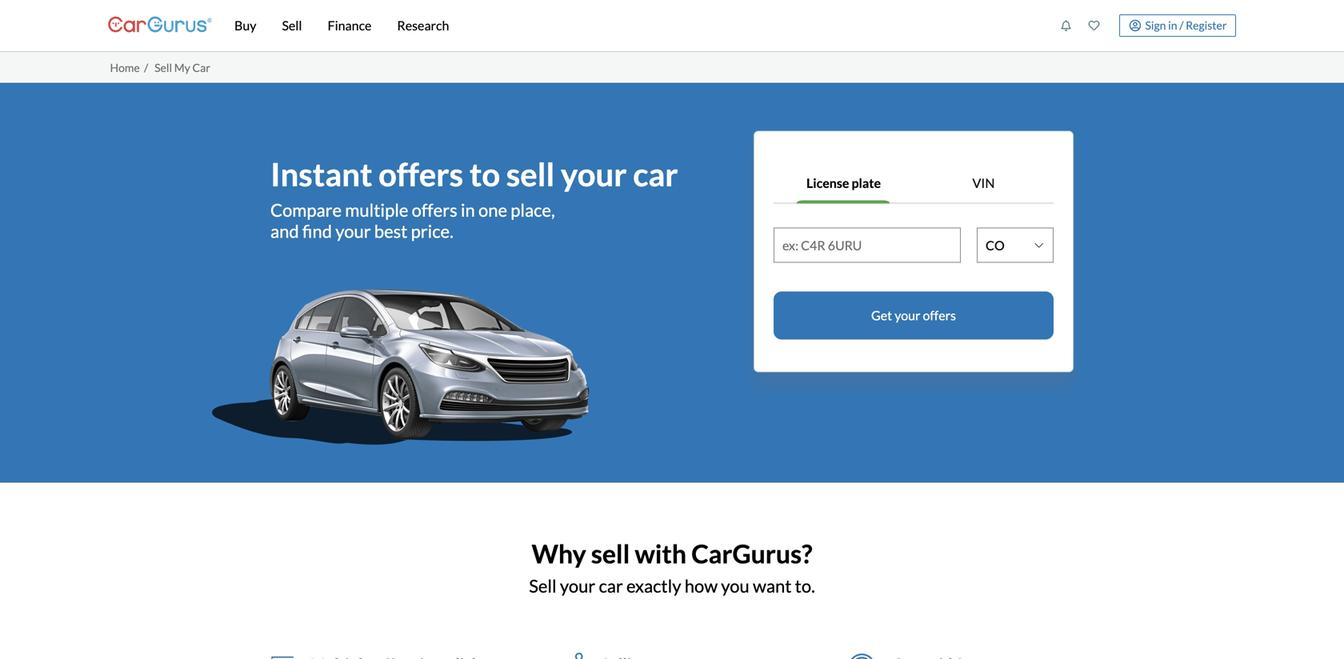 Task type: vqa. For each thing, say whether or not it's contained in the screenshot.
the leftmost the Sell
yes



Task type: locate. For each thing, give the bounding box(es) containing it.
offers up price.
[[412, 200, 457, 220]]

menu bar
[[212, 0, 1052, 51]]

/
[[1180, 18, 1184, 32], [144, 61, 148, 74]]

sell up place,
[[506, 155, 555, 193]]

in
[[1168, 18, 1178, 32], [461, 200, 475, 220]]

why sell with cargurus? sell your car exactly how you want to.
[[529, 538, 815, 597]]

sell inside the instant offers to sell your car compare multiple offers in one place, and find your best price.
[[506, 155, 555, 193]]

0 horizontal spatial car
[[599, 576, 623, 597]]

sell right buy
[[282, 18, 302, 33]]

1 horizontal spatial sell
[[591, 538, 630, 569]]

1 horizontal spatial sell
[[282, 18, 302, 33]]

buy
[[234, 18, 256, 33]]

1 vertical spatial sell
[[591, 538, 630, 569]]

compare
[[270, 200, 342, 220]]

1 horizontal spatial /
[[1180, 18, 1184, 32]]

0 vertical spatial car
[[633, 155, 678, 193]]

tab list inside instant offers to sell your car main content
[[774, 164, 1054, 204]]

sell left with
[[591, 538, 630, 569]]

find
[[302, 221, 332, 242]]

0 vertical spatial sell
[[506, 155, 555, 193]]

sell down why
[[529, 576, 557, 597]]

license plate tab
[[774, 164, 914, 204]]

with
[[635, 538, 687, 569]]

sell inside why sell with cargurus? sell your car exactly how you want to.
[[529, 576, 557, 597]]

1 horizontal spatial car
[[633, 155, 678, 193]]

2 horizontal spatial sell
[[529, 576, 557, 597]]

sign in / register
[[1145, 18, 1227, 32]]

1 vertical spatial sell
[[155, 61, 172, 74]]

car inside the instant offers to sell your car compare multiple offers in one place, and find your best price.
[[633, 155, 678, 193]]

saved cars image
[[1089, 20, 1100, 31]]

in right sign
[[1168, 18, 1178, 32]]

in inside the instant offers to sell your car compare multiple offers in one place, and find your best price.
[[461, 200, 475, 220]]

multiple
[[345, 200, 408, 220]]

offers right get on the top of page
[[923, 308, 956, 323]]

2 vertical spatial offers
[[923, 308, 956, 323]]

register
[[1186, 18, 1227, 32]]

0 horizontal spatial in
[[461, 200, 475, 220]]

finance button
[[315, 0, 384, 51]]

want
[[753, 576, 792, 597]]

my
[[174, 61, 190, 74]]

sell left my at the left top of page
[[155, 61, 172, 74]]

offers up multiple
[[379, 155, 463, 193]]

/ right home
[[144, 61, 148, 74]]

research button
[[384, 0, 462, 51]]

0 horizontal spatial sell
[[506, 155, 555, 193]]

1 vertical spatial in
[[461, 200, 475, 220]]

plate
[[852, 175, 881, 191]]

and
[[270, 221, 299, 242]]

tab list
[[774, 164, 1054, 204]]

sell
[[282, 18, 302, 33], [155, 61, 172, 74], [529, 576, 557, 597]]

in inside menu item
[[1168, 18, 1178, 32]]

2 vertical spatial sell
[[529, 576, 557, 597]]

home link
[[110, 61, 140, 74]]

1 vertical spatial offers
[[412, 200, 457, 220]]

home / sell my car
[[110, 61, 210, 74]]

get your offers
[[871, 308, 956, 323]]

car
[[633, 155, 678, 193], [599, 576, 623, 597]]

in left one
[[461, 200, 475, 220]]

license
[[807, 175, 849, 191]]

0 vertical spatial sell
[[282, 18, 302, 33]]

one
[[479, 200, 507, 220]]

/ left register
[[1180, 18, 1184, 32]]

offers
[[379, 155, 463, 193], [412, 200, 457, 220], [923, 308, 956, 323]]

sell
[[506, 155, 555, 193], [591, 538, 630, 569]]

your
[[561, 155, 627, 193], [335, 221, 371, 242], [895, 308, 921, 323], [560, 576, 596, 597]]

0 vertical spatial in
[[1168, 18, 1178, 32]]

0 vertical spatial /
[[1180, 18, 1184, 32]]

instant offers to sell your car main content
[[96, 83, 1248, 659]]

home
[[110, 61, 140, 74]]

get
[[871, 308, 892, 323]]

instant
[[270, 155, 372, 193]]

price.
[[411, 221, 454, 242]]

1 horizontal spatial in
[[1168, 18, 1178, 32]]

1 vertical spatial /
[[144, 61, 148, 74]]

tab list containing license plate
[[774, 164, 1054, 204]]

sell inside why sell with cargurus? sell your car exactly how you want to.
[[591, 538, 630, 569]]

1 vertical spatial car
[[599, 576, 623, 597]]

best
[[374, 221, 408, 242]]

sell button
[[269, 0, 315, 51]]



Task type: describe. For each thing, give the bounding box(es) containing it.
place,
[[511, 200, 555, 220]]

cargurus?
[[692, 538, 813, 569]]

vin tab
[[914, 164, 1054, 204]]

cargurus logo homepage link link
[[108, 3, 212, 48]]

your inside why sell with cargurus? sell your car exactly how you want to.
[[560, 576, 596, 597]]

cargurus logo homepage link image
[[108, 3, 212, 48]]

research
[[397, 18, 449, 33]]

how
[[685, 576, 718, 597]]

you
[[721, 576, 750, 597]]

sign in / register link
[[1119, 14, 1236, 37]]

/ inside menu item
[[1180, 18, 1184, 32]]

your inside button
[[895, 308, 921, 323]]

exactly
[[627, 576, 681, 597]]

offers inside button
[[923, 308, 956, 323]]

ex: C4R 6URU field
[[775, 228, 960, 262]]

0 horizontal spatial /
[[144, 61, 148, 74]]

buy button
[[222, 0, 269, 51]]

get your offers button
[[774, 292, 1054, 340]]

0 vertical spatial offers
[[379, 155, 463, 193]]

sell inside sell dropdown button
[[282, 18, 302, 33]]

menu bar containing buy
[[212, 0, 1052, 51]]

car image
[[210, 288, 590, 446]]

to
[[470, 155, 500, 193]]

instant offers to sell your car compare multiple offers in one place, and find your best price.
[[270, 155, 678, 242]]

why
[[532, 538, 586, 569]]

car inside why sell with cargurus? sell your car exactly how you want to.
[[599, 576, 623, 597]]

car
[[192, 61, 210, 74]]

sign
[[1145, 18, 1166, 32]]

user icon image
[[1129, 20, 1141, 32]]

vin
[[973, 175, 995, 191]]

0 horizontal spatial sell
[[155, 61, 172, 74]]

sign in / register menu
[[1052, 6, 1236, 45]]

sign in / register menu item
[[1108, 14, 1236, 37]]

to.
[[795, 576, 815, 597]]

open notifications image
[[1061, 20, 1072, 31]]

finance
[[328, 18, 372, 33]]

license plate
[[807, 175, 881, 191]]



